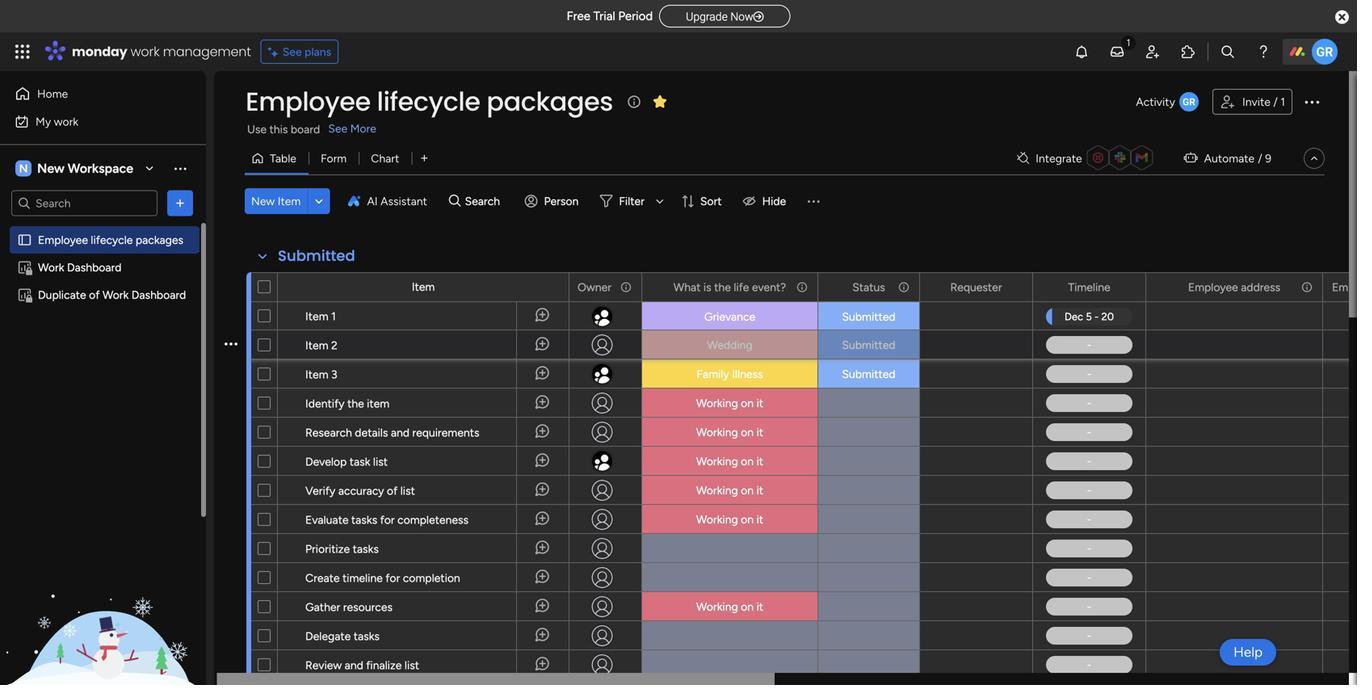 Task type: describe. For each thing, give the bounding box(es) containing it.
duplicate
[[38, 288, 86, 302]]

upgrade
[[686, 10, 728, 23]]

new for new item
[[251, 194, 275, 208]]

item
[[367, 397, 390, 410]]

is
[[704, 280, 711, 294]]

item for item 3
[[305, 368, 328, 381]]

search everything image
[[1220, 44, 1236, 60]]

invite
[[1242, 95, 1271, 109]]

review
[[305, 658, 342, 672]]

invite members image
[[1145, 44, 1161, 60]]

life
[[734, 280, 749, 294]]

1 vertical spatial packages
[[136, 233, 183, 247]]

help image
[[1255, 44, 1272, 60]]

item 3
[[305, 368, 337, 381]]

upgrade now link
[[659, 5, 791, 27]]

2 working on it from the top
[[696, 425, 764, 439]]

2
[[331, 339, 338, 352]]

new for new workspace
[[37, 161, 65, 176]]

public board image
[[17, 232, 32, 248]]

automate
[[1204, 151, 1255, 165]]

sort button
[[674, 188, 732, 214]]

sort
[[700, 194, 722, 208]]

5 it from the top
[[757, 513, 764, 526]]

column information image for what is the life event?
[[796, 281, 809, 294]]

hide button
[[736, 188, 796, 214]]

invite / 1 button
[[1213, 89, 1293, 115]]

collapse board header image
[[1308, 152, 1321, 165]]

3
[[331, 368, 337, 381]]

remove from favorites image
[[652, 93, 668, 109]]

accuracy
[[338, 484, 384, 498]]

integrate
[[1036, 151, 1082, 165]]

employee for employee lifecycle packages 'field'
[[246, 84, 371, 120]]

ai
[[367, 194, 378, 208]]

activity
[[1136, 95, 1175, 109]]

1 it from the top
[[757, 396, 764, 410]]

item 2
[[305, 339, 338, 352]]

list for of
[[400, 484, 415, 498]]

column information image
[[1301, 281, 1314, 294]]

inbox image
[[1109, 44, 1125, 60]]

1 horizontal spatial lifecycle
[[377, 84, 480, 120]]

Employee lifecycle packages field
[[242, 84, 617, 120]]

employee address
[[1188, 280, 1281, 294]]

see more link
[[327, 120, 378, 137]]

3 it from the top
[[757, 454, 764, 468]]

work for monday
[[131, 42, 160, 61]]

new item
[[251, 194, 301, 208]]

item for item 2
[[305, 339, 328, 352]]

duplicate of work dashboard
[[38, 288, 186, 302]]

task
[[350, 455, 370, 469]]

evaluate tasks for completeness
[[305, 513, 469, 527]]

management
[[163, 42, 251, 61]]

1 vertical spatial 1
[[331, 309, 336, 323]]

workspace selection element
[[15, 159, 136, 178]]

Status field
[[848, 278, 889, 296]]

select product image
[[15, 44, 31, 60]]

n
[[19, 162, 28, 175]]

workspace options image
[[172, 160, 188, 176]]

prioritize
[[305, 542, 350, 556]]

owner
[[578, 280, 612, 294]]

Timeline field
[[1064, 278, 1115, 296]]

more
[[350, 122, 376, 135]]

What is the life event? field
[[670, 278, 790, 296]]

my
[[36, 115, 51, 128]]

develop task list
[[305, 455, 388, 469]]

form button
[[309, 145, 359, 171]]

1 horizontal spatial options image
[[619, 273, 630, 301]]

identify the item
[[305, 397, 390, 410]]

resources
[[343, 600, 393, 614]]

lottie animation image
[[0, 522, 206, 685]]

2 working from the top
[[696, 425, 738, 439]]

trial
[[593, 9, 615, 23]]

Search field
[[461, 190, 509, 212]]

new workspace
[[37, 161, 133, 176]]

identify
[[305, 397, 345, 410]]

column information image for status
[[898, 281, 910, 294]]

use this board see more
[[247, 122, 376, 136]]

plans
[[305, 45, 331, 59]]

for for tasks
[[380, 513, 395, 527]]

gather resources
[[305, 600, 393, 614]]

assistant
[[381, 194, 427, 208]]

form
[[321, 151, 347, 165]]

see inside use this board see more
[[328, 122, 347, 135]]

event?
[[752, 280, 786, 294]]

home
[[37, 87, 68, 101]]

see plans button
[[261, 40, 339, 64]]

filter
[[619, 194, 645, 208]]

create
[[305, 571, 340, 585]]

ai assistant
[[367, 194, 427, 208]]

4 on from the top
[[741, 484, 754, 497]]

list box containing employee lifecycle packages
[[0, 223, 206, 527]]

board
[[291, 122, 320, 136]]

help button
[[1220, 639, 1276, 666]]

for for timeline
[[386, 571, 400, 585]]

workspace
[[68, 161, 133, 176]]

1 horizontal spatial and
[[391, 426, 410, 439]]

free
[[567, 9, 590, 23]]

work dashboard
[[38, 261, 122, 274]]

dapulse close image
[[1335, 9, 1349, 26]]

autopilot image
[[1184, 147, 1198, 168]]

delegate
[[305, 629, 351, 643]]

item for item 1
[[305, 309, 328, 323]]

5 working from the top
[[696, 513, 738, 526]]

1 image
[[1121, 33, 1136, 51]]

v2 search image
[[449, 192, 461, 210]]

use
[[247, 122, 267, 136]]

verify accuracy of list
[[305, 484, 415, 498]]



Task type: vqa. For each thing, say whether or not it's contained in the screenshot.
third sort desc image Owner field
no



Task type: locate. For each thing, give the bounding box(es) containing it.
item inside button
[[278, 194, 301, 208]]

1 horizontal spatial the
[[714, 280, 731, 294]]

2 vertical spatial list
[[405, 658, 419, 672]]

/
[[1273, 95, 1278, 109], [1258, 151, 1262, 165]]

0 vertical spatial and
[[391, 426, 410, 439]]

my work
[[36, 115, 78, 128]]

list right task
[[373, 455, 388, 469]]

address
[[1241, 280, 1281, 294]]

options image right 'owner'
[[619, 273, 630, 301]]

column information image for owner
[[620, 281, 633, 294]]

0 horizontal spatial column information image
[[620, 281, 633, 294]]

work right monday
[[131, 42, 160, 61]]

None field
[[1328, 278, 1357, 296]]

1 horizontal spatial dashboard
[[132, 288, 186, 302]]

0 vertical spatial employee lifecycle packages
[[246, 84, 613, 120]]

options image for employee address
[[1300, 273, 1311, 301]]

employee lifecycle packages up the work dashboard
[[38, 233, 183, 247]]

on
[[741, 396, 754, 410], [741, 425, 754, 439], [741, 454, 754, 468], [741, 484, 754, 497], [741, 513, 754, 526], [741, 600, 754, 614]]

and
[[391, 426, 410, 439], [345, 658, 363, 672]]

1 horizontal spatial 1
[[1281, 95, 1285, 109]]

work right my
[[54, 115, 78, 128]]

0 vertical spatial new
[[37, 161, 65, 176]]

1 vertical spatial employee lifecycle packages
[[38, 233, 183, 247]]

dapulse integrations image
[[1017, 152, 1029, 164]]

0 horizontal spatial options image
[[172, 195, 188, 211]]

0 vertical spatial list
[[373, 455, 388, 469]]

1 inside button
[[1281, 95, 1285, 109]]

employee for employee address field
[[1188, 280, 1238, 294]]

1 vertical spatial work
[[102, 288, 129, 302]]

tasks for prioritize
[[353, 542, 379, 556]]

3 working on it from the top
[[696, 454, 764, 468]]

see left the more
[[328, 122, 347, 135]]

1 horizontal spatial packages
[[487, 84, 613, 120]]

see plans
[[283, 45, 331, 59]]

5 on from the top
[[741, 513, 754, 526]]

1 horizontal spatial see
[[328, 122, 347, 135]]

0 horizontal spatial employee lifecycle packages
[[38, 233, 183, 247]]

column information image right the status field
[[898, 281, 910, 294]]

create timeline for completion
[[305, 571, 460, 585]]

delegate tasks
[[305, 629, 380, 643]]

lottie animation element
[[0, 522, 206, 685]]

1 vertical spatial lifecycle
[[91, 233, 133, 247]]

/ for 1
[[1273, 95, 1278, 109]]

1 vertical spatial options image
[[172, 195, 188, 211]]

work for my
[[54, 115, 78, 128]]

person
[[544, 194, 579, 208]]

list up 'evaluate tasks for completeness'
[[400, 484, 415, 498]]

research
[[305, 426, 352, 439]]

1 vertical spatial the
[[347, 397, 364, 410]]

notifications image
[[1074, 44, 1090, 60]]

1 column information image from the left
[[620, 281, 633, 294]]

new down table button
[[251, 194, 275, 208]]

1 horizontal spatial of
[[387, 484, 398, 498]]

1 horizontal spatial work
[[131, 42, 160, 61]]

2 vertical spatial options image
[[619, 273, 630, 301]]

options image down workspace options icon in the top of the page
[[172, 195, 188, 211]]

0 vertical spatial /
[[1273, 95, 1278, 109]]

options image
[[1302, 92, 1322, 111], [172, 195, 188, 211], [619, 273, 630, 301]]

employee up use this board see more
[[246, 84, 371, 120]]

lifecycle
[[377, 84, 480, 120], [91, 233, 133, 247]]

column information image right event?
[[796, 281, 809, 294]]

0 horizontal spatial the
[[347, 397, 364, 410]]

5 working on it from the top
[[696, 513, 764, 526]]

3 working from the top
[[696, 454, 738, 468]]

see
[[283, 45, 302, 59], [328, 122, 347, 135]]

Owner field
[[574, 278, 616, 296]]

2 vertical spatial employee
[[1188, 280, 1238, 294]]

Employee address field
[[1184, 278, 1285, 296]]

for down the accuracy
[[380, 513, 395, 527]]

0 vertical spatial work
[[38, 261, 64, 274]]

1 up 2
[[331, 309, 336, 323]]

1 horizontal spatial employee lifecycle packages
[[246, 84, 613, 120]]

1 horizontal spatial /
[[1273, 95, 1278, 109]]

wedding
[[707, 338, 753, 352]]

1 vertical spatial of
[[387, 484, 398, 498]]

0 horizontal spatial packages
[[136, 233, 183, 247]]

tasks down the accuracy
[[351, 513, 377, 527]]

2 column information image from the left
[[796, 281, 809, 294]]

6 on from the top
[[741, 600, 754, 614]]

see inside see plans button
[[283, 45, 302, 59]]

list box
[[0, 223, 206, 527]]

person button
[[518, 188, 588, 214]]

finalize
[[366, 658, 402, 672]]

1 vertical spatial for
[[386, 571, 400, 585]]

0 horizontal spatial work
[[38, 261, 64, 274]]

of down the work dashboard
[[89, 288, 100, 302]]

family illness
[[697, 367, 763, 381]]

/ right invite
[[1273, 95, 1278, 109]]

new right workspace "image"
[[37, 161, 65, 176]]

/ for 9
[[1258, 151, 1262, 165]]

options image
[[795, 273, 806, 301], [897, 273, 908, 301], [1300, 273, 1311, 301], [225, 325, 238, 364]]

1 vertical spatial see
[[328, 122, 347, 135]]

dashboard
[[67, 261, 122, 274], [132, 288, 186, 302]]

4 working from the top
[[696, 484, 738, 497]]

my work button
[[10, 109, 174, 135]]

new item button
[[245, 188, 307, 214]]

workspace image
[[15, 160, 32, 177]]

the inside field
[[714, 280, 731, 294]]

develop
[[305, 455, 347, 469]]

angle down image
[[315, 195, 323, 207]]

lifecycle up the work dashboard
[[91, 233, 133, 247]]

column information image
[[620, 281, 633, 294], [796, 281, 809, 294], [898, 281, 910, 294]]

options image for status
[[897, 273, 908, 301]]

1 on from the top
[[741, 396, 754, 410]]

timeline
[[1068, 280, 1111, 294]]

1 horizontal spatial new
[[251, 194, 275, 208]]

table button
[[245, 145, 309, 171]]

Search in workspace field
[[34, 194, 135, 212]]

/ inside button
[[1273, 95, 1278, 109]]

2 horizontal spatial column information image
[[898, 281, 910, 294]]

0 vertical spatial for
[[380, 513, 395, 527]]

0 vertical spatial options image
[[1302, 92, 1322, 111]]

period
[[618, 9, 653, 23]]

add view image
[[421, 152, 428, 164]]

0 horizontal spatial lifecycle
[[91, 233, 133, 247]]

option
[[0, 225, 206, 229]]

1 vertical spatial /
[[1258, 151, 1262, 165]]

submitted inside field
[[278, 246, 355, 266]]

this
[[269, 122, 288, 136]]

0 vertical spatial lifecycle
[[377, 84, 480, 120]]

family
[[697, 367, 729, 381]]

ai logo image
[[348, 195, 361, 208]]

review and finalize list
[[305, 658, 419, 672]]

private dashboard image
[[17, 260, 32, 275]]

1 horizontal spatial employee
[[246, 84, 371, 120]]

monday work management
[[72, 42, 251, 61]]

illness
[[732, 367, 763, 381]]

completeness
[[397, 513, 469, 527]]

work
[[38, 261, 64, 274], [102, 288, 129, 302]]

2 vertical spatial tasks
[[354, 629, 380, 643]]

tasks for evaluate
[[351, 513, 377, 527]]

it
[[757, 396, 764, 410], [757, 425, 764, 439], [757, 454, 764, 468], [757, 484, 764, 497], [757, 513, 764, 526], [757, 600, 764, 614]]

greg robinson image
[[1312, 39, 1338, 65]]

1 working on it from the top
[[696, 396, 764, 410]]

hide
[[762, 194, 786, 208]]

0 vertical spatial employee
[[246, 84, 371, 120]]

0 vertical spatial of
[[89, 288, 100, 302]]

0 horizontal spatial see
[[283, 45, 302, 59]]

0 vertical spatial tasks
[[351, 513, 377, 527]]

6 working from the top
[[696, 600, 738, 614]]

tasks down resources
[[354, 629, 380, 643]]

0 vertical spatial 1
[[1281, 95, 1285, 109]]

dapulse rightstroke image
[[753, 11, 764, 23]]

show board description image
[[624, 94, 644, 110]]

new inside button
[[251, 194, 275, 208]]

ai assistant button
[[341, 188, 434, 214]]

free trial period
[[567, 9, 653, 23]]

employee left address
[[1188, 280, 1238, 294]]

1 vertical spatial employee
[[38, 233, 88, 247]]

0 horizontal spatial /
[[1258, 151, 1262, 165]]

employee lifecycle packages up add view "icon"
[[246, 84, 613, 120]]

1 vertical spatial tasks
[[353, 542, 379, 556]]

what
[[674, 280, 701, 294]]

1 vertical spatial and
[[345, 658, 363, 672]]

0 vertical spatial the
[[714, 280, 731, 294]]

3 column information image from the left
[[898, 281, 910, 294]]

4 it from the top
[[757, 484, 764, 497]]

6 it from the top
[[757, 600, 764, 614]]

/ left 9
[[1258, 151, 1262, 165]]

0 vertical spatial dashboard
[[67, 261, 122, 274]]

tasks for delegate
[[354, 629, 380, 643]]

0 vertical spatial see
[[283, 45, 302, 59]]

and right details at the bottom of the page
[[391, 426, 410, 439]]

employee inside field
[[1188, 280, 1238, 294]]

1 vertical spatial work
[[54, 115, 78, 128]]

of up 'evaluate tasks for completeness'
[[387, 484, 398, 498]]

list for finalize
[[405, 658, 419, 672]]

table
[[270, 151, 296, 165]]

work inside button
[[54, 115, 78, 128]]

3 on from the top
[[741, 454, 754, 468]]

1 working from the top
[[696, 396, 738, 410]]

0 horizontal spatial new
[[37, 161, 65, 176]]

1 right invite
[[1281, 95, 1285, 109]]

of
[[89, 288, 100, 302], [387, 484, 398, 498]]

help
[[1234, 644, 1263, 660]]

monday
[[72, 42, 127, 61]]

2 it from the top
[[757, 425, 764, 439]]

the
[[714, 280, 731, 294], [347, 397, 364, 410]]

options image right invite / 1
[[1302, 92, 1322, 111]]

menu image
[[806, 193, 822, 209]]

timeline
[[342, 571, 383, 585]]

tasks
[[351, 513, 377, 527], [353, 542, 379, 556], [354, 629, 380, 643]]

item 1
[[305, 309, 336, 323]]

0 vertical spatial packages
[[487, 84, 613, 120]]

automate / 9
[[1204, 151, 1272, 165]]

and left "finalize"
[[345, 658, 363, 672]]

new inside workspace selection element
[[37, 161, 65, 176]]

2 on from the top
[[741, 425, 754, 439]]

Submitted field
[[274, 246, 359, 267]]

see left plans
[[283, 45, 302, 59]]

1 horizontal spatial work
[[102, 288, 129, 302]]

0 horizontal spatial and
[[345, 658, 363, 672]]

requirements
[[412, 426, 479, 439]]

the left item
[[347, 397, 364, 410]]

filter button
[[593, 188, 670, 214]]

prioritize tasks
[[305, 542, 379, 556]]

gather
[[305, 600, 340, 614]]

0 horizontal spatial of
[[89, 288, 100, 302]]

the right is
[[714, 280, 731, 294]]

home button
[[10, 81, 174, 107]]

6 working on it from the top
[[696, 600, 764, 614]]

2 horizontal spatial options image
[[1302, 92, 1322, 111]]

tasks up timeline
[[353, 542, 379, 556]]

list
[[373, 455, 388, 469], [400, 484, 415, 498], [405, 658, 419, 672]]

Requester field
[[946, 278, 1006, 296]]

upgrade now
[[686, 10, 753, 23]]

1 vertical spatial list
[[400, 484, 415, 498]]

chart button
[[359, 145, 411, 171]]

work right private dashboard image
[[38, 261, 64, 274]]

0 horizontal spatial dashboard
[[67, 261, 122, 274]]

invite / 1
[[1242, 95, 1285, 109]]

of inside list box
[[89, 288, 100, 302]]

now
[[730, 10, 753, 23]]

work down the work dashboard
[[102, 288, 129, 302]]

options image for what is the life event?
[[795, 273, 806, 301]]

1 horizontal spatial column information image
[[796, 281, 809, 294]]

0 horizontal spatial employee
[[38, 233, 88, 247]]

details
[[355, 426, 388, 439]]

verify
[[305, 484, 336, 498]]

apps image
[[1180, 44, 1196, 60]]

1 vertical spatial new
[[251, 194, 275, 208]]

0 horizontal spatial work
[[54, 115, 78, 128]]

for right timeline
[[386, 571, 400, 585]]

chart
[[371, 151, 399, 165]]

lifecycle up add view "icon"
[[377, 84, 480, 120]]

requester
[[950, 280, 1002, 294]]

0 vertical spatial work
[[131, 42, 160, 61]]

working
[[696, 396, 738, 410], [696, 425, 738, 439], [696, 454, 738, 468], [696, 484, 738, 497], [696, 513, 738, 526], [696, 600, 738, 614]]

status
[[852, 280, 885, 294]]

what is the life event?
[[674, 280, 786, 294]]

private dashboard image
[[17, 287, 32, 303]]

working on it
[[696, 396, 764, 410], [696, 425, 764, 439], [696, 454, 764, 468], [696, 484, 764, 497], [696, 513, 764, 526], [696, 600, 764, 614]]

arrow down image
[[650, 191, 670, 211]]

grievance
[[704, 310, 756, 324]]

employee up the work dashboard
[[38, 233, 88, 247]]

completion
[[403, 571, 460, 585]]

list right "finalize"
[[405, 658, 419, 672]]

2 horizontal spatial employee
[[1188, 280, 1238, 294]]

4 working on it from the top
[[696, 484, 764, 497]]

column information image right 'owner'
[[620, 281, 633, 294]]

activity button
[[1130, 89, 1206, 115]]

0 horizontal spatial 1
[[331, 309, 336, 323]]

packages
[[487, 84, 613, 120], [136, 233, 183, 247]]

1 vertical spatial dashboard
[[132, 288, 186, 302]]



